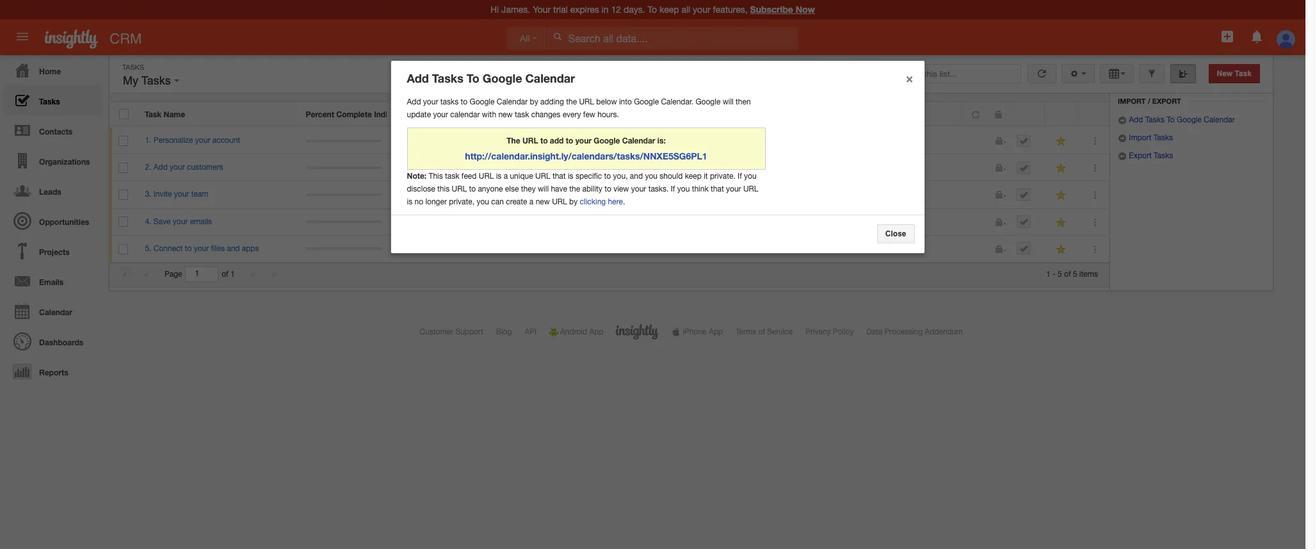 Task type: vqa. For each thing, say whether or not it's contained in the screenshot.
2nd button from left
no



Task type: describe. For each thing, give the bounding box(es) containing it.
by inside this task feed url is a unique url that is specific to you, and you should keep it private. if you disclose this url to anyone else they will have the ability to view your tasks. if you think that your url is no longer private, you can create a new url by
[[570, 197, 578, 206]]

× dialog
[[390, 60, 925, 254]]

update
[[407, 110, 431, 119]]

2 horizontal spatial of
[[1065, 270, 1072, 279]]

1 horizontal spatial of
[[759, 327, 766, 336]]

to inside add your tasks to google calendar by adding the url below into google calendar. google will then update your calendar with new task changes every few hours.
[[461, 98, 468, 107]]

organizations link
[[3, 145, 103, 176]]

complete
[[337, 109, 372, 119]]

bin
[[1167, 81, 1179, 90]]

2.
[[145, 163, 151, 172]]

clicking here link
[[580, 197, 623, 206]]

james for james peterson link below owner
[[650, 136, 673, 145]]

should
[[660, 172, 683, 181]]

indicator
[[374, 109, 407, 119]]

http://calendar.insight.ly/calendars/tasks/nnxe5sg6pl1
[[465, 151, 708, 162]]

1. personalize your account
[[145, 136, 240, 145]]

row containing 2. add your customers
[[110, 155, 1110, 182]]

following image for 1. personalize your account
[[1056, 135, 1068, 147]]

calendar inside calendar link
[[39, 308, 72, 317]]

peterson up this
[[427, 163, 458, 172]]

.
[[623, 197, 625, 206]]

import tasks
[[1128, 133, 1174, 142]]

1 vertical spatial add tasks to google calendar
[[1128, 115, 1236, 124]]

2. add your customers
[[145, 163, 223, 172]]

percent complete indicator responsible user
[[306, 109, 467, 119]]

personalize
[[154, 136, 193, 145]]

changes
[[532, 110, 561, 119]]

iphone
[[683, 327, 707, 336]]

date
[[563, 109, 580, 119]]

/
[[1148, 97, 1151, 105]]

save
[[154, 217, 171, 226]]

api
[[525, 327, 537, 336]]

tasks
[[441, 98, 459, 107]]

james peterson down should
[[650, 190, 706, 199]]

0 vertical spatial export
[[1153, 97, 1182, 105]]

is:
[[658, 136, 666, 146]]

user
[[449, 109, 467, 119]]

private.
[[710, 172, 736, 181]]

this
[[438, 185, 450, 194]]

url right think
[[744, 185, 759, 194]]

app for android app
[[590, 327, 604, 336]]

apps
[[242, 244, 259, 253]]

-
[[1053, 270, 1056, 279]]

private,
[[449, 197, 475, 206]]

tasks right my
[[141, 74, 171, 87]]

they
[[521, 185, 536, 194]]

adding
[[541, 98, 564, 107]]

you,
[[613, 172, 628, 181]]

you up tasks. at the top
[[645, 172, 658, 181]]

show sidebar image
[[1179, 69, 1188, 78]]

responsible
[[402, 109, 447, 119]]

note:
[[407, 171, 427, 181]]

leads link
[[3, 176, 103, 206]]

contacts link
[[3, 115, 103, 145]]

0 horizontal spatial a
[[504, 172, 508, 181]]

import tasks link
[[1119, 133, 1174, 142]]

the inside add your tasks to google calendar by adding the url below into google calendar. google will then update your calendar with new task changes every few hours.
[[566, 98, 577, 107]]

task for task owner
[[650, 109, 666, 119]]

tasks down import tasks on the top
[[1154, 151, 1174, 160]]

new task link
[[1209, 64, 1261, 83]]

1 horizontal spatial is
[[496, 172, 502, 181]]

your inside the url to add to your google calendar is: http://calendar.insight.ly/calendars/tasks/nnxe5sg6pl1
[[576, 136, 592, 146]]

every
[[563, 110, 581, 119]]

organizations
[[39, 157, 90, 167]]

james peterson link down this
[[402, 190, 458, 199]]

page
[[165, 270, 182, 279]]

3. invite your team
[[145, 190, 209, 199]]

data processing addendum link
[[867, 327, 963, 336]]

date due
[[563, 109, 597, 119]]

1.
[[145, 136, 151, 145]]

following image for 3. invite your team
[[1056, 189, 1068, 201]]

your down private.
[[727, 185, 742, 194]]

iphone app link
[[672, 327, 723, 336]]

4. save your emails
[[145, 217, 212, 226]]

your right save
[[173, 217, 188, 226]]

service
[[768, 327, 793, 336]]

james for james peterson link below responsible on the top of page
[[402, 136, 425, 145]]

reports link
[[3, 356, 103, 386]]

2 column header from the left
[[985, 102, 1007, 126]]

your right view
[[632, 185, 647, 194]]

display: grid image
[[1109, 69, 1121, 78]]

by inside add your tasks to google calendar by adding the url below into google calendar. google will then update your calendar with new task changes every few hours.
[[530, 98, 539, 107]]

data processing addendum
[[867, 327, 963, 336]]

privacy policy link
[[806, 327, 854, 336]]

0 horizontal spatial of
[[222, 270, 228, 279]]

new
[[1218, 69, 1233, 78]]

your inside row
[[194, 244, 209, 253]]

5. connect to your files and apps row
[[110, 236, 1110, 263]]

to right "add"
[[566, 136, 574, 146]]

1 horizontal spatial 1
[[1047, 270, 1051, 279]]

your left account
[[195, 136, 210, 145]]

0 horizontal spatial if
[[671, 185, 676, 194]]

peterson down this
[[427, 190, 458, 199]]

add inside add your tasks to google calendar by adding the url below into google calendar. google will then update your calendar with new task changes every few hours.
[[407, 98, 421, 107]]

2 5 from the left
[[1074, 270, 1078, 279]]

james peterson link up this
[[402, 163, 458, 172]]

1. personalize your account link
[[145, 136, 247, 145]]

subscribe now link
[[751, 4, 816, 15]]

new inside this task feed url is a unique url that is specific to you, and you should keep it private. if you disclose this url to anyone else they will have the ability to view your tasks. if you think that your url is no longer private, you can create a new url by
[[536, 197, 550, 206]]

url inside add your tasks to google calendar by adding the url below into google calendar. google will then update your calendar with new task changes every few hours.
[[579, 98, 595, 107]]

to inside row
[[185, 244, 192, 253]]

task name
[[145, 109, 185, 119]]

james peterson link down responsible on the top of page
[[402, 136, 458, 145]]

all
[[520, 33, 530, 43]]

url down have
[[552, 197, 567, 206]]

and inside this task feed url is a unique url that is specific to you, and you should keep it private. if you disclose this url to anyone else they will have the ability to view your tasks. if you think that your url is no longer private, you can create a new url by
[[630, 172, 643, 181]]

projects link
[[3, 236, 103, 266]]

your up 3. invite your team
[[170, 163, 185, 172]]

1 - 5 of 5 items
[[1047, 270, 1099, 279]]

task owner
[[650, 109, 693, 119]]

following image for 4. save your emails
[[1056, 216, 1068, 228]]

0 horizontal spatial export
[[1130, 151, 1152, 160]]

to down feed
[[469, 185, 476, 194]]

row containing 1. personalize your account
[[110, 127, 1110, 155]]

invite
[[154, 190, 172, 199]]

1 press ctrl + space to group column header from the left
[[1007, 102, 1046, 126]]

1 5 from the left
[[1058, 270, 1063, 279]]

now
[[796, 4, 816, 15]]

tasks up import tasks on the top
[[1146, 115, 1165, 124]]

into
[[619, 98, 632, 107]]

1 horizontal spatial that
[[711, 185, 724, 194]]

2. add your customers link
[[145, 163, 230, 172]]

url up private,
[[452, 185, 467, 194]]

it
[[704, 172, 708, 181]]

3.
[[145, 190, 151, 199]]

close button
[[878, 224, 915, 244]]

you down keep
[[678, 185, 690, 194]]

calendar
[[451, 110, 480, 119]]

peterson up keep
[[675, 163, 706, 172]]

the inside this task feed url is a unique url that is specific to you, and you should keep it private. if you disclose this url to anyone else they will have the ability to view your tasks. if you think that your url is no longer private, you can create a new url by
[[570, 185, 581, 194]]

view
[[614, 185, 629, 194]]

the url to add to your google calendar is: http://calendar.insight.ly/calendars/tasks/nnxe5sg6pl1
[[465, 136, 708, 162]]

james for james peterson link on top of should
[[650, 163, 673, 172]]

add tasks to google calendar inside × dialog
[[407, 71, 575, 85]]

support
[[456, 327, 484, 336]]

peterson down user
[[427, 136, 458, 145]]

james for james peterson link over this
[[402, 163, 425, 172]]

dashboards link
[[3, 326, 103, 356]]

processing
[[885, 327, 923, 336]]

keep
[[685, 172, 702, 181]]

will inside add your tasks to google calendar by adding the url below into google calendar. google will then update your calendar with new task changes every few hours.
[[723, 98, 734, 107]]

will inside this task feed url is a unique url that is specific to you, and you should keep it private. if you disclose this url to anyone else they will have the ability to view your tasks. if you think that your url is no longer private, you can create a new url by
[[538, 185, 549, 194]]

your down tasks
[[433, 110, 448, 119]]

add your tasks to google calendar by adding the url below into google calendar. google will then update your calendar with new task changes every few hours.
[[407, 98, 751, 119]]

ability
[[583, 185, 603, 194]]

tasks inside tasks link
[[39, 97, 60, 106]]

peterson down keep
[[675, 190, 706, 199]]

new inside add your tasks to google calendar by adding the url below into google calendar. google will then update your calendar with new task changes every few hours.
[[499, 110, 513, 119]]

url up 'they'
[[536, 172, 551, 181]]

team
[[191, 190, 209, 199]]

recycle
[[1131, 81, 1165, 90]]



Task type: locate. For each thing, give the bounding box(es) containing it.
1 down the 5. connect to your files and apps "link"
[[231, 270, 235, 279]]

the up date
[[566, 98, 577, 107]]

by left clicking
[[570, 197, 578, 206]]

peterson down owner
[[675, 136, 706, 145]]

james down "task owner"
[[650, 136, 673, 145]]

google inside the url to add to your google calendar is: http://calendar.insight.ly/calendars/tasks/nnxe5sg6pl1
[[594, 136, 620, 146]]

is left specific
[[568, 172, 574, 181]]

that up have
[[553, 172, 566, 181]]

0 vertical spatial and
[[630, 172, 643, 181]]

james peterson link up should
[[650, 163, 706, 172]]

calendar down new
[[1205, 115, 1236, 124]]

tasks up tasks
[[432, 71, 464, 85]]

calendar up dashboards link
[[39, 308, 72, 317]]

0 horizontal spatial and
[[227, 244, 240, 253]]

google
[[483, 71, 522, 85], [470, 98, 495, 107], [634, 98, 659, 107], [696, 98, 721, 107], [1178, 115, 1202, 124], [594, 136, 620, 146]]

0 vertical spatial following image
[[1056, 162, 1068, 174]]

to left view
[[605, 185, 612, 194]]

data
[[867, 327, 883, 336]]

0 vertical spatial if
[[738, 172, 742, 181]]

emails link
[[3, 266, 103, 296]]

1 horizontal spatial press ctrl + space to group column header
[[1078, 102, 1110, 126]]

task left changes
[[515, 110, 529, 119]]

close
[[886, 230, 907, 238]]

to up import tasks on the top
[[1167, 115, 1175, 124]]

blog
[[496, 327, 512, 336]]

clicking here .
[[580, 197, 625, 206]]

export down bin
[[1153, 97, 1182, 105]]

1 vertical spatial import
[[1130, 133, 1152, 142]]

None checkbox
[[119, 109, 129, 119], [119, 163, 128, 173], [119, 244, 128, 254], [119, 109, 129, 119], [119, 163, 128, 173], [119, 244, 128, 254]]

0 vertical spatial import
[[1119, 97, 1147, 105]]

leads
[[39, 187, 61, 197]]

1 row from the top
[[110, 102, 1110, 126]]

1 horizontal spatial a
[[530, 197, 534, 206]]

0 vertical spatial the
[[566, 98, 577, 107]]

emails
[[190, 217, 212, 226]]

james down the note: on the top
[[402, 190, 425, 199]]

3. invite your team link
[[145, 190, 215, 199]]

create
[[506, 197, 528, 206]]

2 following image from the top
[[1056, 216, 1068, 228]]

1 horizontal spatial export
[[1153, 97, 1182, 105]]

if down should
[[671, 185, 676, 194]]

2 press ctrl + space to group column header from the left
[[1078, 102, 1110, 126]]

Search all data.... text field
[[546, 27, 799, 50]]

a up else
[[504, 172, 508, 181]]

task inside 'link'
[[1236, 69, 1252, 78]]

app right iphone
[[709, 327, 723, 336]]

calendar left is:
[[623, 136, 656, 146]]

1 vertical spatial a
[[530, 197, 534, 206]]

1 horizontal spatial by
[[570, 197, 578, 206]]

1 horizontal spatial app
[[709, 327, 723, 336]]

tasks up my
[[122, 63, 144, 71]]

1 horizontal spatial to
[[1167, 115, 1175, 124]]

and right you,
[[630, 172, 643, 181]]

few
[[584, 110, 596, 119]]

james down update
[[402, 136, 425, 145]]

james peterson down this
[[402, 190, 458, 199]]

of right -
[[1065, 270, 1072, 279]]

peterson
[[427, 136, 458, 145], [675, 136, 706, 145], [427, 163, 458, 172], [675, 163, 706, 172], [427, 190, 458, 199], [675, 190, 706, 199]]

task left owner
[[650, 109, 666, 119]]

james up disclose
[[402, 163, 425, 172]]

customers
[[187, 163, 223, 172]]

james peterson down responsible on the top of page
[[402, 136, 458, 145]]

4. save your emails row
[[110, 209, 1110, 236]]

0 vertical spatial new
[[499, 110, 513, 119]]

0 horizontal spatial app
[[590, 327, 604, 336]]

else
[[505, 185, 519, 194]]

and inside row
[[227, 244, 240, 253]]

press ctrl + space to group column header
[[1007, 102, 1046, 126], [1078, 102, 1110, 126]]

1
[[231, 270, 235, 279], [1047, 270, 1051, 279]]

to right connect
[[185, 244, 192, 253]]

0 horizontal spatial task
[[445, 172, 460, 181]]

1 horizontal spatial if
[[738, 172, 742, 181]]

task up this
[[445, 172, 460, 181]]

add inside row
[[154, 163, 168, 172]]

row
[[110, 102, 1110, 126], [110, 127, 1110, 155], [110, 155, 1110, 182], [110, 182, 1110, 209]]

cell
[[296, 127, 393, 155], [554, 127, 640, 155], [802, 127, 963, 155], [963, 127, 985, 155], [985, 127, 1008, 155], [1008, 127, 1046, 155], [296, 155, 393, 182], [554, 155, 640, 182], [802, 155, 963, 182], [963, 155, 985, 182], [985, 155, 1008, 182], [1008, 155, 1046, 182], [296, 182, 393, 209], [554, 182, 640, 209], [802, 182, 963, 209], [963, 182, 985, 209], [985, 182, 1008, 209], [1008, 182, 1046, 209], [296, 209, 393, 236], [393, 209, 554, 236], [554, 209, 640, 236], [640, 209, 802, 236], [802, 209, 963, 236], [963, 209, 985, 236], [985, 209, 1008, 236], [1008, 209, 1046, 236], [296, 236, 393, 263], [393, 236, 554, 263], [554, 236, 640, 263], [640, 236, 802, 263], [802, 236, 963, 263], [963, 236, 985, 263], [985, 236, 1008, 263], [1008, 236, 1046, 263]]

0 vertical spatial add tasks to google calendar
[[407, 71, 575, 85]]

here
[[608, 197, 623, 206]]

press ctrl + space to group column header down display: grid icon
[[1078, 102, 1110, 126]]

is up anyone on the top left of the page
[[496, 172, 502, 181]]

0 horizontal spatial new
[[499, 110, 513, 119]]

row containing task name
[[110, 102, 1110, 126]]

add tasks to google calendar down bin
[[1128, 115, 1236, 124]]

notifications image
[[1250, 29, 1265, 44]]

files
[[211, 244, 225, 253]]

calendar inside add your tasks to google calendar by adding the url below into google calendar. google will then update your calendar with new task changes every few hours.
[[497, 98, 528, 107]]

james peterson up this
[[402, 163, 458, 172]]

your up responsible on the top of page
[[423, 98, 438, 107]]

the right have
[[570, 185, 581, 194]]

new right the with
[[499, 110, 513, 119]]

1 horizontal spatial task
[[650, 109, 666, 119]]

have
[[551, 185, 568, 194]]

then
[[736, 98, 751, 107]]

will
[[723, 98, 734, 107], [538, 185, 549, 194]]

disclose
[[407, 185, 435, 194]]

android app link
[[550, 327, 604, 336]]

5 right -
[[1058, 270, 1063, 279]]

column header
[[962, 102, 985, 126], [985, 102, 1007, 126]]

None checkbox
[[119, 136, 128, 146], [119, 190, 128, 200], [119, 217, 128, 227], [119, 136, 128, 146], [119, 190, 128, 200], [119, 217, 128, 227]]

calendar up the
[[497, 98, 528, 107]]

and
[[630, 172, 643, 181], [227, 244, 240, 253]]

tasks my tasks
[[122, 63, 174, 87]]

following image
[[1056, 162, 1068, 174], [1056, 189, 1068, 201], [1056, 243, 1068, 256]]

reports
[[39, 368, 68, 377]]

0 horizontal spatial add tasks to google calendar
[[407, 71, 575, 85]]

and right files
[[227, 244, 240, 253]]

0 vertical spatial following image
[[1056, 135, 1068, 147]]

of right terms
[[759, 327, 766, 336]]

contacts
[[39, 127, 72, 136]]

following image for 2. add your customers
[[1056, 162, 1068, 174]]

2 app from the left
[[709, 327, 723, 336]]

import for import tasks
[[1130, 133, 1152, 142]]

3 row from the top
[[110, 155, 1110, 182]]

tasks up contacts link
[[39, 97, 60, 106]]

task left name at left
[[145, 109, 162, 119]]

0 horizontal spatial task
[[145, 109, 162, 119]]

1 horizontal spatial task
[[515, 110, 529, 119]]

following image inside row
[[1056, 135, 1068, 147]]

opportunities
[[39, 217, 89, 227]]

a down 'they'
[[530, 197, 534, 206]]

your left team
[[174, 190, 189, 199]]

add tasks to google calendar up the with
[[407, 71, 575, 85]]

0 vertical spatial that
[[553, 172, 566, 181]]

home link
[[3, 55, 103, 85]]

0 vertical spatial to
[[467, 71, 480, 85]]

james down should
[[650, 190, 673, 199]]

1 vertical spatial if
[[671, 185, 676, 194]]

projects
[[39, 247, 70, 257]]

calendar.
[[661, 98, 694, 107]]

task for task name
[[145, 109, 162, 119]]

1 vertical spatial the
[[570, 185, 581, 194]]

1 vertical spatial new
[[536, 197, 550, 206]]

following image inside 5. connect to your files and apps row
[[1056, 243, 1068, 256]]

1 vertical spatial to
[[1167, 115, 1175, 124]]

new down 'they'
[[536, 197, 550, 206]]

add
[[550, 136, 564, 146]]

row group
[[110, 127, 1110, 263]]

customer
[[420, 327, 454, 336]]

1 vertical spatial following image
[[1056, 216, 1068, 228]]

0 vertical spatial a
[[504, 172, 508, 181]]

to inside × dialog
[[467, 71, 480, 85]]

calendar
[[526, 71, 575, 85], [497, 98, 528, 107], [1205, 115, 1236, 124], [623, 136, 656, 146], [39, 308, 72, 317]]

my
[[123, 74, 138, 87]]

task right new
[[1236, 69, 1252, 78]]

new task
[[1218, 69, 1252, 78]]

connect
[[154, 244, 183, 253]]

tasks
[[122, 63, 144, 71], [432, 71, 464, 85], [141, 74, 171, 87], [39, 97, 60, 106], [1146, 115, 1165, 124], [1154, 133, 1174, 142], [1154, 151, 1174, 160]]

terms of service link
[[736, 327, 793, 336]]

import for import / export
[[1119, 97, 1147, 105]]

0 vertical spatial will
[[723, 98, 734, 107]]

to left "add"
[[541, 136, 548, 146]]

row group containing 1. personalize your account
[[110, 127, 1110, 263]]

subscribe
[[751, 4, 794, 15]]

1 app from the left
[[590, 327, 604, 336]]

feed
[[462, 172, 477, 181]]

2 vertical spatial following image
[[1056, 243, 1068, 256]]

your left files
[[194, 244, 209, 253]]

with
[[482, 110, 497, 119]]

task inside add your tasks to google calendar by adding the url below into google calendar. google will then update your calendar with new task changes every few hours.
[[515, 110, 529, 119]]

2 row from the top
[[110, 127, 1110, 155]]

android app
[[561, 327, 604, 336]]

will left then on the top of the page
[[723, 98, 734, 107]]

1 column header from the left
[[962, 102, 985, 126]]

url inside the url to add to your google calendar is: http://calendar.insight.ly/calendars/tasks/nnxe5sg6pl1
[[523, 136, 539, 146]]

if
[[738, 172, 742, 181], [671, 185, 676, 194]]

of
[[222, 270, 228, 279], [1065, 270, 1072, 279], [759, 327, 766, 336]]

iphone app
[[683, 327, 723, 336]]

4.
[[145, 217, 151, 226]]

5 left the "items"
[[1074, 270, 1078, 279]]

0 horizontal spatial is
[[407, 197, 413, 206]]

percent
[[306, 109, 334, 119]]

you right private.
[[744, 172, 757, 181]]

0 horizontal spatial by
[[530, 98, 539, 107]]

1 vertical spatial that
[[711, 185, 724, 194]]

navigation
[[0, 55, 103, 386]]

my tasks button
[[120, 71, 182, 90]]

app right android
[[590, 327, 604, 336]]

due
[[582, 109, 597, 119]]

james peterson
[[402, 136, 458, 145], [650, 136, 706, 145], [402, 163, 458, 172], [650, 163, 706, 172], [402, 190, 458, 199], [650, 190, 706, 199]]

1 vertical spatial export
[[1130, 151, 1152, 160]]

url up anyone on the top left of the page
[[479, 172, 494, 181]]

if right private.
[[738, 172, 742, 181]]

calendar link
[[3, 296, 103, 326]]

press ctrl + space to group column header down refresh list icon
[[1007, 102, 1046, 126]]

api link
[[525, 327, 537, 336]]

0 horizontal spatial 1
[[231, 270, 235, 279]]

Search this list... text field
[[878, 64, 1022, 83]]

james for james peterson link below should
[[650, 190, 673, 199]]

url up due
[[579, 98, 595, 107]]

navigation containing home
[[0, 55, 103, 386]]

addendum
[[925, 327, 963, 336]]

recycle bin link
[[1119, 81, 1186, 92]]

4. save your emails link
[[145, 217, 219, 226]]

you left can
[[477, 197, 489, 206]]

0 horizontal spatial that
[[553, 172, 566, 181]]

1 following image from the top
[[1056, 135, 1068, 147]]

is left no
[[407, 197, 413, 206]]

to left you,
[[605, 172, 611, 181]]

following image
[[1056, 135, 1068, 147], [1056, 216, 1068, 228]]

1 vertical spatial following image
[[1056, 189, 1068, 201]]

by
[[530, 98, 539, 107], [570, 197, 578, 206]]

calendar inside the url to add to your google calendar is: http://calendar.insight.ly/calendars/tasks/nnxe5sg6pl1
[[623, 136, 656, 146]]

following image for 5. connect to your files and apps
[[1056, 243, 1068, 256]]

calendar up adding
[[526, 71, 575, 85]]

1 following image from the top
[[1056, 162, 1068, 174]]

think
[[692, 185, 709, 194]]

url right the
[[523, 136, 539, 146]]

james peterson link down owner
[[650, 136, 706, 145]]

james up should
[[650, 163, 673, 172]]

policy
[[833, 327, 854, 336]]

james peterson down owner
[[650, 136, 706, 145]]

no
[[415, 197, 424, 206]]

0 horizontal spatial press ctrl + space to group column header
[[1007, 102, 1046, 126]]

1 vertical spatial task
[[445, 172, 460, 181]]

to
[[467, 71, 480, 85], [1167, 115, 1175, 124]]

james for james peterson link under this
[[402, 190, 425, 199]]

5. connect to your files and apps
[[145, 244, 259, 253]]

add tasks to google calendar
[[407, 71, 575, 85], [1128, 115, 1236, 124]]

1 vertical spatial by
[[570, 197, 578, 206]]

refresh list image
[[1036, 69, 1049, 78]]

import left /
[[1119, 97, 1147, 105]]

task inside this task feed url is a unique url that is specific to you, and you should keep it private. if you disclose this url to anyone else they will have the ability to view your tasks. if you think that your url is no longer private, you can create a new url by
[[445, 172, 460, 181]]

james peterson up should
[[650, 163, 706, 172]]

0 horizontal spatial will
[[538, 185, 549, 194]]

1 horizontal spatial will
[[723, 98, 734, 107]]

1 left -
[[1047, 270, 1051, 279]]

4 row from the top
[[110, 182, 1110, 209]]

tasks down add tasks to google calendar link
[[1154, 133, 1174, 142]]

to up the calendar
[[467, 71, 480, 85]]

row containing 3. invite your team
[[110, 182, 1110, 209]]

can
[[492, 197, 504, 206]]

that down private.
[[711, 185, 724, 194]]

1 vertical spatial will
[[538, 185, 549, 194]]

import up export tasks link
[[1130, 133, 1152, 142]]

below
[[597, 98, 617, 107]]

2 horizontal spatial is
[[568, 172, 574, 181]]

3 following image from the top
[[1056, 243, 1068, 256]]

1 horizontal spatial 5
[[1074, 270, 1078, 279]]

1 vertical spatial and
[[227, 244, 240, 253]]

1 horizontal spatial new
[[536, 197, 550, 206]]

this
[[429, 172, 443, 181]]

1 horizontal spatial and
[[630, 172, 643, 181]]

2 horizontal spatial task
[[1236, 69, 1252, 78]]

0 vertical spatial by
[[530, 98, 539, 107]]

terms of service
[[736, 327, 793, 336]]

crm
[[110, 31, 142, 47]]

will right 'they'
[[538, 185, 549, 194]]

opportunities link
[[3, 206, 103, 236]]

tasks inside × dialog
[[432, 71, 464, 85]]

2 following image from the top
[[1056, 189, 1068, 201]]

export down import tasks link
[[1130, 151, 1152, 160]]

app for iphone app
[[709, 327, 723, 336]]

0 vertical spatial task
[[515, 110, 529, 119]]

following image inside 4. save your emails row
[[1056, 216, 1068, 228]]

anyone
[[478, 185, 503, 194]]

0 horizontal spatial to
[[467, 71, 480, 85]]

james peterson link down should
[[650, 190, 706, 199]]

new
[[499, 110, 513, 119], [536, 197, 550, 206]]

by up changes
[[530, 98, 539, 107]]

1 horizontal spatial add tasks to google calendar
[[1128, 115, 1236, 124]]

0 horizontal spatial 5
[[1058, 270, 1063, 279]]

export tasks link
[[1119, 151, 1174, 160]]



